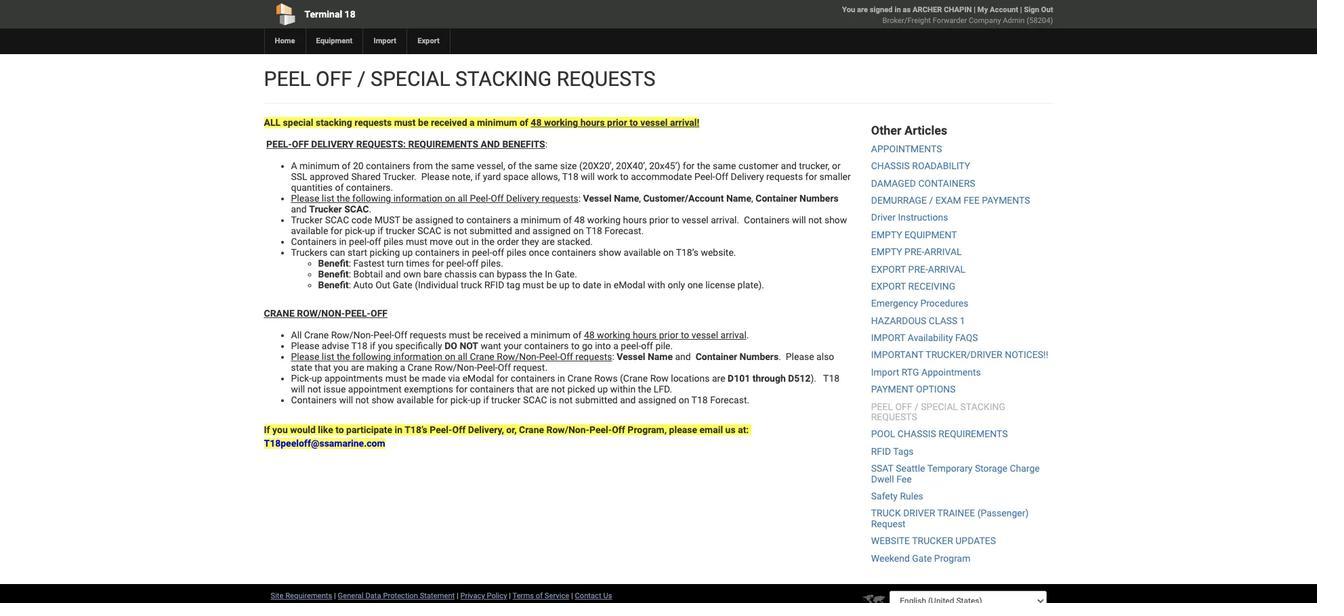 Task type: describe. For each thing, give the bounding box(es) containing it.
20
[[353, 161, 364, 171]]

up up own
[[402, 247, 413, 258]]

for right 'times'
[[432, 258, 444, 269]]

data
[[366, 592, 381, 601]]

peel- down out
[[446, 258, 467, 269]]

48 inside all crane row/non-peel-off requests must be received a minimum of 48 working hours prior to vessel arrival . please advise t18 if you specifically do not want your containers to go into a peel-off pile.
[[584, 330, 595, 341]]

. inside all crane row/non-peel-off requests must be received a minimum of 48 working hours prior to vessel arrival . please advise t18 if you specifically do not want your containers to go into a peel-off pile.
[[747, 330, 749, 341]]

in up chassis at left top
[[462, 247, 470, 258]]

row/non- inside .  please also state that you are making a crane row/non-peel-off request.
[[435, 363, 477, 373]]

plate).
[[738, 280, 765, 291]]

scac left "code"
[[325, 215, 349, 226]]

off down the equipment 'link'
[[316, 67, 352, 91]]

t18 up date
[[586, 226, 602, 237]]

vessel inside a minimum of 20 containers from the same vessel, of the same size (20x20', 20x40', 20x45') for the same customer and trucker, or ssl approved shared trucker.  please note, if yard space allows, t18 will work to accommodate peel-off delivery requests for smaller quantities of containers. please list the following information on all peel-off delivery requests : vessel name , customer/account name , container numbers and trucker scac . trucker scac code must be assigned to containers a minimum of 48 working hours prior to vessel arrival.  containers will not show available for pick-up if trucker scac is not submitted and assigned on t18 forecast. containers in peel-off piles must move out in the order they are stacked. truckers can start picking up containers in peel-off piles once containers show available on t18's website. benefit : fastest turn times for peel-off piles. benefit : bobtail and own bare chassis can bypass the in gate. benefit : auto out gate (individual truck rfid tag must be up to date in emodal with only one license plate).
[[682, 215, 709, 226]]

1 vertical spatial pick-
[[451, 395, 471, 406]]

not
[[460, 341, 479, 352]]

hours inside a minimum of 20 containers from the same vessel, of the same size (20x20', 20x40', 20x45') for the same customer and trucker, or ssl approved shared trucker.  please note, if yard space allows, t18 will work to accommodate peel-off delivery requests for smaller quantities of containers. please list the following information on all peel-off delivery requests : vessel name , customer/account name , container numbers and trucker scac . trucker scac code must be assigned to containers a minimum of 48 working hours prior to vessel arrival.  containers will not show available for pick-up if trucker scac is not submitted and assigned on t18 forecast. containers in peel-off piles must move out in the order they are stacked. truckers can start picking up containers in peel-off piles once containers show available on t18's website. benefit : fastest turn times for peel-off piles. benefit : bobtail and own bare chassis can bypass the in gate. benefit : auto out gate (individual truck rfid tag must be up to date in emodal with only one license plate).
[[623, 215, 647, 226]]

t18 down locations
[[692, 395, 708, 406]]

for up the containers will not show available for pick-up if trucker scac is not submitted and assigned on t18 forecast.
[[497, 373, 508, 384]]

appointments link
[[871, 144, 943, 154]]

home link
[[264, 28, 305, 54]]

import inside import "link"
[[374, 37, 397, 45]]

important
[[871, 350, 924, 361]]

working inside a minimum of 20 containers from the same vessel, of the same size (20x20', 20x40', 20x45') for the same customer and trucker, or ssl approved shared trucker.  please note, if yard space allows, t18 will work to accommodate peel-off delivery requests for smaller quantities of containers. please list the following information on all peel-off delivery requests : vessel name , customer/account name , container numbers and trucker scac . trucker scac code must be assigned to containers a minimum of 48 working hours prior to vessel arrival.  containers will not show available for pick-up if trucker scac is not submitted and assigned on t18 forecast. containers in peel-off piles must move out in the order they are stacked. truckers can start picking up containers in peel-off piles once containers show available on t18's website. benefit : fastest turn times for peel-off piles. benefit : bobtail and own bare chassis can bypass the in gate. benefit : auto out gate (individual truck rfid tag must be up to date in emodal with only one license plate).
[[587, 215, 621, 226]]

off down auto
[[371, 308, 388, 319]]

on up only
[[663, 247, 674, 258]]

appointments
[[922, 367, 981, 378]]

site requirements | general data protection statement | privacy policy | terms of service | contact us
[[271, 592, 612, 601]]

1 horizontal spatial /
[[915, 402, 919, 413]]

rfid inside 'other articles appointments chassis roadability damaged containers demurrage / exam fee payments driver instructions empty equipment empty pre-arrival export pre-arrival export receiving emergency procedures hazardous class 1 import availability faqs important trucker/driver notices!! import rtg appointments payment options peel off / special stacking requests pool chassis requirements rfid tags ssat seattle temporary storage charge dwell fee safety rules truck driver trainee (passenger) request website trucker updates weekend gate program'
[[871, 447, 891, 457]]

the up customer/account
[[697, 161, 711, 171]]

to left go
[[571, 341, 580, 352]]

of left 20
[[342, 161, 351, 171]]

for down made
[[436, 395, 448, 406]]

weekend gate program link
[[871, 553, 971, 564]]

must up 'times'
[[406, 237, 427, 247]]

1 benefit from the top
[[318, 258, 349, 269]]

and right the pile.
[[675, 352, 691, 363]]

be right must
[[403, 215, 413, 226]]

terms of service link
[[513, 592, 569, 601]]

0 vertical spatial pre-
[[905, 247, 925, 258]]

2 empty from the top
[[871, 247, 903, 258]]

the left in
[[529, 269, 543, 280]]

on down the note,
[[445, 193, 456, 204]]

1 horizontal spatial piles
[[507, 247, 527, 258]]

roadability
[[912, 161, 971, 172]]

for left "code"
[[331, 226, 343, 237]]

all inside a minimum of 20 containers from the same vessel, of the same size (20x20', 20x40', 20x45') for the same customer and trucker, or ssl approved shared trucker.  please note, if yard space allows, t18 will work to accommodate peel-off delivery requests for smaller quantities of containers. please list the following information on all peel-off delivery requests : vessel name , customer/account name , container numbers and trucker scac . trucker scac code must be assigned to containers a minimum of 48 working hours prior to vessel arrival.  containers will not show available for pick-up if trucker scac is not submitted and assigned on t18 forecast. containers in peel-off piles must move out in the order they are stacked. truckers can start picking up containers in peel-off piles once containers show available on t18's website. benefit : fastest turn times for peel-off piles. benefit : bobtail and own bare chassis can bypass the in gate. benefit : auto out gate (individual truck rfid tag must be up to date in emodal with only one license plate).
[[458, 193, 468, 204]]

1 horizontal spatial can
[[479, 269, 495, 280]]

bare
[[424, 269, 442, 280]]

the up 'appointments'
[[337, 352, 350, 363]]

be up peel-off delivery requests: requirements and benefits :
[[418, 117, 429, 128]]

out
[[455, 237, 469, 247]]

state
[[291, 363, 312, 373]]

0 vertical spatial requests
[[557, 67, 656, 91]]

empty pre-arrival link
[[871, 247, 962, 258]]

peel- down yard
[[470, 193, 491, 204]]

a right 'your'
[[523, 330, 528, 341]]

and down quantities
[[291, 204, 307, 215]]

1 vertical spatial arrival
[[928, 264, 966, 275]]

seattle
[[896, 464, 925, 475]]

customer/account
[[644, 193, 724, 204]]

not left the picked
[[552, 384, 565, 395]]

if
[[264, 425, 270, 436]]

0 horizontal spatial assigned
[[415, 215, 453, 226]]

up left issue
[[312, 373, 322, 384]]

containers will not show available for pick-up if trucker scac is not submitted and assigned on t18 forecast.
[[291, 395, 750, 406]]

peel- down exemptions
[[430, 425, 452, 436]]

to down customer/account
[[671, 215, 680, 226]]

0 vertical spatial working
[[544, 117, 578, 128]]

you are signed in as archer chapin | my account | sign out broker/freight forwarder company admin (58204)
[[843, 5, 1054, 25]]

1 vertical spatial containers
[[291, 237, 337, 247]]

bobtail
[[353, 269, 383, 280]]

crane inside all crane row/non-peel-off requests must be received a minimum of 48 working hours prior to vessel arrival . please advise t18 if you specifically do not want your containers to go into a peel-off pile.
[[304, 330, 329, 341]]

0 vertical spatial available
[[291, 226, 328, 237]]

20x40',
[[616, 161, 647, 171]]

yard
[[483, 171, 501, 182]]

containers.
[[346, 182, 393, 193]]

picking
[[370, 247, 400, 258]]

of right vessel,
[[508, 161, 517, 171]]

vessel inside a minimum of 20 containers from the same vessel, of the same size (20x20', 20x40', 20x45') for the same customer and trucker, or ssl approved shared trucker.  please note, if yard space allows, t18 will work to accommodate peel-off delivery requests for smaller quantities of containers. please list the following information on all peel-off delivery requests : vessel name , customer/account name , container numbers and trucker scac . trucker scac code must be assigned to containers a minimum of 48 working hours prior to vessel arrival.  containers will not show available for pick-up if trucker scac is not submitted and assigned on t18 forecast. containers in peel-off piles must move out in the order they are stacked. truckers can start picking up containers in peel-off piles once containers show available on t18's website. benefit : fastest turn times for peel-off piles. benefit : bobtail and own bare chassis can bypass the in gate. benefit : auto out gate (individual truck rfid tag must be up to date in emodal with only one license plate).
[[583, 193, 612, 204]]

2 same from the left
[[535, 161, 558, 171]]

must up peel-off delivery requests: requirements and benefits :
[[394, 117, 416, 128]]

emergency procedures link
[[871, 298, 969, 309]]

off left 'program,'
[[612, 425, 626, 436]]

like
[[318, 425, 333, 436]]

must left in
[[523, 280, 544, 291]]

license
[[706, 280, 735, 291]]

not down pick-up appointments must be made via emodal for containers in crane rows (crane row locations are d101 through d512
[[559, 395, 573, 406]]

equipment
[[905, 230, 958, 240]]

payment
[[871, 384, 914, 395]]

container inside a minimum of 20 containers from the same vessel, of the same size (20x20', 20x40', 20x45') for the same customer and trucker, or ssl approved shared trucker.  please note, if yard space allows, t18 will work to accommodate peel-off delivery requests for smaller quantities of containers. please list the following information on all peel-off delivery requests : vessel name , customer/account name , container numbers and trucker scac . trucker scac code must be assigned to containers a minimum of 48 working hours prior to vessel arrival.  containers will not show available for pick-up if trucker scac is not submitted and assigned on t18 forecast. containers in peel-off piles must move out in the order they are stacked. truckers can start picking up containers in peel-off piles once containers show available on t18's website. benefit : fastest turn times for peel-off piles. benefit : bobtail and own bare chassis can bypass the in gate. benefit : auto out gate (individual truck rfid tag must be up to date in emodal with only one license plate).
[[756, 193, 797, 204]]

that inside ").   t18 will not issue appointment exemptions for containers that are not picked up within the lfd."
[[517, 384, 534, 395]]

allows,
[[531, 171, 560, 182]]

must inside all crane row/non-peel-off requests must be received a minimum of 48 working hours prior to vessel arrival . please advise t18 if you specifically do not want your containers to go into a peel-off pile.
[[449, 330, 470, 341]]

also
[[817, 352, 835, 363]]

in left start
[[339, 237, 347, 247]]

site requirements link
[[271, 592, 332, 601]]

vessel,
[[477, 161, 505, 171]]

t18's inside a minimum of 20 containers from the same vessel, of the same size (20x20', 20x40', 20x45') for the same customer and trucker, or ssl approved shared trucker.  please note, if yard space allows, t18 will work to accommodate peel-off delivery requests for smaller quantities of containers. please list the following information on all peel-off delivery requests : vessel name , customer/account name , container numbers and trucker scac . trucker scac code must be assigned to containers a minimum of 48 working hours prior to vessel arrival.  containers will not show available for pick-up if trucker scac is not submitted and assigned on t18 forecast. containers in peel-off piles must move out in the order they are stacked. truckers can start picking up containers in peel-off piles once containers show available on t18's website. benefit : fastest turn times for peel-off piles. benefit : bobtail and own bare chassis can bypass the in gate. benefit : auto out gate (individual truck rfid tag must be up to date in emodal with only one license plate).
[[676, 247, 699, 258]]

0 vertical spatial hours
[[581, 117, 605, 128]]

2 information from the top
[[394, 352, 443, 363]]

pool
[[871, 429, 896, 440]]

ssl
[[291, 171, 307, 182]]

containers inside all crane row/non-peel-off requests must be received a minimum of 48 working hours prior to vessel arrival . please advise t18 if you specifically do not want your containers to go into a peel-off pile.
[[524, 341, 569, 352]]

0 horizontal spatial special
[[371, 67, 450, 91]]

on left not on the left of the page
[[445, 352, 456, 363]]

2 horizontal spatial assigned
[[638, 395, 677, 406]]

procedures
[[921, 298, 969, 309]]

please left the note,
[[421, 171, 450, 182]]

please down ssl at the left top of the page
[[291, 193, 320, 204]]

and up once
[[515, 226, 530, 237]]

program,
[[628, 425, 667, 436]]

0 vertical spatial delivery
[[731, 171, 764, 182]]

off up bypass
[[492, 247, 504, 258]]

peel- right out
[[472, 247, 492, 258]]

peel inside 'other articles appointments chassis roadability damaged containers demurrage / exam fee payments driver instructions empty equipment empty pre-arrival export pre-arrival export receiving emergency procedures hazardous class 1 import availability faqs important trucker/driver notices!! import rtg appointments payment options peel off / special stacking requests pool chassis requirements rfid tags ssat seattle temporary storage charge dwell fee safety rules truck driver trainee (passenger) request website trucker updates weekend gate program'
[[871, 402, 893, 413]]

in
[[545, 269, 553, 280]]

peel- down the picked
[[590, 425, 612, 436]]

2 vertical spatial available
[[397, 395, 434, 406]]

will left work
[[581, 171, 595, 182]]

1 same from the left
[[451, 161, 475, 171]]

and left trucker,
[[781, 161, 797, 171]]

| right policy
[[509, 592, 511, 601]]

a minimum of 20 containers from the same vessel, of the same size (20x20', 20x40', 20x45') for the same customer and trucker, or ssl approved shared trucker.  please note, if yard space allows, t18 will work to accommodate peel-off delivery requests for smaller quantities of containers. please list the following information on all peel-off delivery requests : vessel name , customer/account name , container numbers and trucker scac . trucker scac code must be assigned to containers a minimum of 48 working hours prior to vessel arrival.  containers will not show available for pick-up if trucker scac is not submitted and assigned on t18 forecast. containers in peel-off piles must move out in the order they are stacked. truckers can start picking up containers in peel-off piles once containers show available on t18's website. benefit : fastest turn times for peel-off piles. benefit : bobtail and own bare chassis can bypass the in gate. benefit : auto out gate (individual truck rfid tag must be up to date in emodal with only one license plate).
[[291, 161, 851, 291]]

tags
[[894, 447, 914, 457]]

out inside "you are signed in as archer chapin | my account | sign out broker/freight forwarder company admin (58204)"
[[1042, 5, 1054, 14]]

arrival!
[[670, 117, 700, 128]]

on up gate.
[[573, 226, 584, 237]]

contact
[[575, 592, 602, 601]]

2 horizontal spatial name
[[727, 193, 752, 204]]

| right service
[[571, 592, 573, 601]]

website.
[[701, 247, 736, 258]]

peel- inside all crane row/non-peel-off requests must be received a minimum of 48 working hours prior to vessel arrival . please advise t18 if you specifically do not want your containers to go into a peel-off pile.
[[621, 341, 641, 352]]

1 vertical spatial /
[[930, 195, 933, 206]]

peel- up customer/account
[[695, 171, 716, 182]]

terminal
[[305, 9, 342, 20]]

peel- inside all crane row/non-peel-off requests must be received a minimum of 48 working hours prior to vessel arrival . please advise t18 if you specifically do not want your containers to go into a peel-off pile.
[[374, 330, 394, 341]]

issue
[[324, 384, 346, 395]]

crane left 'your'
[[470, 352, 495, 363]]

class
[[929, 316, 958, 326]]

0 vertical spatial peel
[[264, 67, 311, 91]]

export pre-arrival link
[[871, 264, 966, 275]]

start
[[348, 247, 367, 258]]

containers inside ").   t18 will not issue appointment exemptions for containers that are not picked up within the lfd."
[[470, 384, 515, 395]]

received inside all crane row/non-peel-off requests must be received a minimum of 48 working hours prior to vessel arrival . please advise t18 if you specifically do not want your containers to go into a peel-off pile.
[[486, 330, 521, 341]]

2 horizontal spatial available
[[624, 247, 661, 258]]

availability
[[908, 333, 953, 344]]

stacking inside 'other articles appointments chassis roadability damaged containers demurrage / exam fee payments driver instructions empty equipment empty pre-arrival export pre-arrival export receiving emergency procedures hazardous class 1 import availability faqs important trucker/driver notices!! import rtg appointments payment options peel off / special stacking requests pool chassis requirements rfid tags ssat seattle temporary storage charge dwell fee safety rules truck driver trainee (passenger) request website trucker updates weekend gate program'
[[961, 402, 1006, 413]]

the inside ").   t18 will not issue appointment exemptions for containers that are not picked up within the lfd."
[[638, 384, 652, 395]]

peel- inside .  please also state that you are making a crane row/non-peel-off request.
[[477, 363, 498, 373]]

t18 inside ").   t18 will not issue appointment exemptions for containers that are not picked up within the lfd."
[[824, 373, 840, 384]]

website
[[871, 536, 910, 547]]

you inside if you would like to participate in t18's peel-off delivery, or, crane row/non-peel-off program, please email us at: t18peeloff@ssamarine.com
[[273, 425, 288, 436]]

gate inside a minimum of 20 containers from the same vessel, of the same size (20x20', 20x40', 20x45') for the same customer and trucker, or ssl approved shared trucker.  please note, if yard space allows, t18 will work to accommodate peel-off delivery requests for smaller quantities of containers. please list the following information on all peel-off delivery requests : vessel name , customer/account name , container numbers and trucker scac . trucker scac code must be assigned to containers a minimum of 48 working hours prior to vessel arrival.  containers will not show available for pick-up if trucker scac is not submitted and assigned on t18 forecast. containers in peel-off piles must move out in the order they are stacked. truckers can start picking up containers in peel-off piles once containers show available on t18's website. benefit : fastest turn times for peel-off piles. benefit : bobtail and own bare chassis can bypass the in gate. benefit : auto out gate (individual truck rfid tag must be up to date in emodal with only one license plate).
[[393, 280, 413, 291]]

appointment
[[348, 384, 402, 395]]

off left 'piles.'
[[467, 258, 479, 269]]

trucker,
[[799, 161, 830, 171]]

is inside a minimum of 20 containers from the same vessel, of the same size (20x20', 20x40', 20x45') for the same customer and trucker, or ssl approved shared trucker.  please note, if yard space allows, t18 will work to accommodate peel-off delivery requests for smaller quantities of containers. please list the following information on all peel-off delivery requests : vessel name , customer/account name , container numbers and trucker scac . trucker scac code must be assigned to containers a minimum of 48 working hours prior to vessel arrival.  containers will not show available for pick-up if trucker scac is not submitted and assigned on t18 forecast. containers in peel-off piles must move out in the order they are stacked. truckers can start picking up containers in peel-off piles once containers show available on t18's website. benefit : fastest turn times for peel-off piles. benefit : bobtail and own bare chassis can bypass the in gate. benefit : auto out gate (individual truck rfid tag must be up to date in emodal with only one license plate).
[[444, 226, 451, 237]]

note,
[[452, 171, 473, 182]]

1 vertical spatial trucker
[[491, 395, 521, 406]]

if you would like to participate in t18's peel-off delivery, or, crane row/non-peel-off program, please email us at: t18peeloff@ssamarine.com
[[264, 425, 752, 449]]

be inside all crane row/non-peel-off requests must be received a minimum of 48 working hours prior to vessel arrival . please advise t18 if you specifically do not want your containers to go into a peel-off pile.
[[473, 330, 483, 341]]

in right date
[[604, 280, 612, 291]]

submitted inside a minimum of 20 containers from the same vessel, of the same size (20x20', 20x40', 20x45') for the same customer and trucker, or ssl approved shared trucker.  please note, if yard space allows, t18 will work to accommodate peel-off delivery requests for smaller quantities of containers. please list the following information on all peel-off delivery requests : vessel name , customer/account name , container numbers and trucker scac . trucker scac code must be assigned to containers a minimum of 48 working hours prior to vessel arrival.  containers will not show available for pick-up if trucker scac is not submitted and assigned on t18 forecast. containers in peel-off piles must move out in the order they are stacked. truckers can start picking up containers in peel-off piles once containers show available on t18's website. benefit : fastest turn times for peel-off piles. benefit : bobtail and own bare chassis can bypass the in gate. benefit : auto out gate (individual truck rfid tag must be up to date in emodal with only one license plate).
[[470, 226, 512, 237]]

driver instructions link
[[871, 212, 948, 223]]

vessel inside all crane row/non-peel-off requests must be received a minimum of 48 working hours prior to vessel arrival . please advise t18 if you specifically do not want your containers to go into a peel-off pile.
[[692, 330, 719, 341]]

2 list from the top
[[322, 352, 334, 363]]

requests up the rows
[[576, 352, 612, 363]]

tag
[[507, 280, 520, 291]]

1 horizontal spatial assigned
[[533, 226, 571, 237]]

that inside .  please also state that you are making a crane row/non-peel-off request.
[[315, 363, 331, 373]]

0 vertical spatial can
[[330, 247, 345, 258]]

1 vertical spatial peel-
[[345, 308, 371, 319]]

terminal 18
[[305, 9, 356, 20]]

d101
[[728, 373, 750, 384]]

2 vertical spatial show
[[372, 395, 394, 406]]

scac down pick-up appointments must be made via emodal for containers in crane rows (crane row locations are d101 through d512
[[523, 395, 547, 406]]

up inside ").   t18 will not issue appointment exemptions for containers that are not picked up within the lfd."
[[598, 384, 608, 395]]

containers up order
[[467, 215, 511, 226]]

off left go
[[560, 352, 573, 363]]

0 horizontal spatial name
[[614, 193, 639, 204]]

containers down the requests:
[[366, 161, 411, 171]]

driver
[[871, 212, 896, 223]]

if right "code"
[[378, 226, 383, 237]]

peel- down "code"
[[349, 237, 369, 247]]

2 export from the top
[[871, 281, 906, 292]]

3 same from the left
[[713, 161, 736, 171]]

in left the picked
[[558, 373, 565, 384]]

are inside "you are signed in as archer chapin | my account | sign out broker/freight forwarder company admin (58204)"
[[857, 5, 868, 14]]

import inside 'other articles appointments chassis roadability damaged containers demurrage / exam fee payments driver instructions empty equipment empty pre-arrival export pre-arrival export receiving emergency procedures hazardous class 1 import availability faqs important trucker/driver notices!! import rtg appointments payment options peel off / special stacking requests pool chassis requirements rfid tags ssat seattle temporary storage charge dwell fee safety rules truck driver trainee (passenger) request website trucker updates weekend gate program'
[[871, 367, 900, 378]]

delivery
[[311, 139, 354, 150]]

us
[[604, 592, 612, 601]]

0 vertical spatial chassis
[[871, 161, 910, 172]]

0 vertical spatial /
[[357, 67, 366, 91]]

requests up the requests:
[[355, 117, 392, 128]]

off left customer
[[716, 171, 729, 182]]

peel- up pick-up appointments must be made via emodal for containers in crane rows (crane row locations are d101 through d512
[[539, 352, 560, 363]]

not right move at the top
[[454, 226, 467, 237]]

fee
[[897, 474, 912, 485]]

a down peel off / special stacking requests
[[470, 117, 475, 128]]

0 vertical spatial stacking
[[455, 67, 552, 91]]

| left privacy at the bottom left
[[457, 592, 459, 601]]

with
[[648, 280, 666, 291]]

site
[[271, 592, 284, 601]]

0 horizontal spatial piles
[[384, 237, 404, 247]]

other articles appointments chassis roadability damaged containers demurrage / exam fee payments driver instructions empty equipment empty pre-arrival export pre-arrival export receiving emergency procedures hazardous class 1 import availability faqs important trucker/driver notices!! import rtg appointments payment options peel off / special stacking requests pool chassis requirements rfid tags ssat seattle temporary storage charge dwell fee safety rules truck driver trainee (passenger) request website trucker updates weekend gate program
[[871, 123, 1049, 564]]

scac down containers.
[[344, 204, 369, 215]]

please inside .  please also state that you are making a crane row/non-peel-off request.
[[786, 352, 814, 363]]

t18's inside if you would like to participate in t18's peel-off delivery, or, crane row/non-peel-off program, please email us at: t18peeloff@ssamarine.com
[[405, 425, 428, 436]]

my
[[978, 5, 988, 14]]

1 vertical spatial numbers
[[740, 352, 779, 363]]

of up stacked.
[[563, 215, 572, 226]]

to up 20x40',
[[630, 117, 638, 128]]

numbers inside a minimum of 20 containers from the same vessel, of the same size (20x20', 20x40', 20x45') for the same customer and trucker, or ssl approved shared trucker.  please note, if yard space allows, t18 will work to accommodate peel-off delivery requests for smaller quantities of containers. please list the following information on all peel-off delivery requests : vessel name , customer/account name , container numbers and trucker scac . trucker scac code must be assigned to containers a minimum of 48 working hours prior to vessel arrival.  containers will not show available for pick-up if trucker scac is not submitted and assigned on t18 forecast. containers in peel-off piles must move out in the order they are stacked. truckers can start picking up containers in peel-off piles once containers show available on t18's website. benefit : fastest turn times for peel-off piles. benefit : bobtail and own bare chassis can bypass the in gate. benefit : auto out gate (individual truck rfid tag must be up to date in emodal with only one license plate).
[[800, 193, 839, 204]]

1 horizontal spatial name
[[648, 352, 673, 363]]

20x45')
[[649, 161, 681, 171]]

hazardous
[[871, 316, 927, 326]]

to left date
[[572, 280, 581, 291]]

damaged
[[871, 178, 916, 189]]

2 benefit from the top
[[318, 269, 349, 280]]

all special stacking requests must be received a minimum of 48 working hours prior to vessel arrival!
[[264, 117, 700, 128]]

0 horizontal spatial delivery
[[506, 193, 540, 204]]

(58204)
[[1027, 16, 1054, 25]]

1 horizontal spatial submitted
[[575, 395, 618, 406]]

trucker up truckers
[[291, 215, 323, 226]]

off inside .  please also state that you are making a crane row/non-peel-off request.
[[498, 363, 511, 373]]

they
[[522, 237, 539, 247]]

0 horizontal spatial received
[[431, 117, 467, 128]]

minimum up and
[[477, 117, 517, 128]]

chassis
[[445, 269, 477, 280]]

row/non-
[[297, 308, 345, 319]]

to right the pile.
[[681, 330, 690, 341]]

in inside if you would like to participate in t18's peel-off delivery, or, crane row/non-peel-off program, please email us at: t18peeloff@ssamarine.com
[[395, 425, 403, 436]]

requests:
[[356, 139, 406, 150]]

(crane
[[620, 373, 648, 384]]

service
[[545, 592, 569, 601]]

and left own
[[385, 269, 401, 280]]

2 all from the top
[[458, 352, 468, 363]]

trucker
[[912, 536, 953, 547]]

the down approved
[[337, 193, 350, 204]]

will down 'appointments'
[[339, 395, 353, 406]]

rtg
[[902, 367, 919, 378]]

| left sign
[[1021, 5, 1022, 14]]

are left d101
[[712, 373, 726, 384]]

2 horizontal spatial show
[[825, 215, 847, 226]]

t18peeloff@ssamarine.com link
[[264, 439, 385, 449]]

2 , from the left
[[752, 193, 754, 204]]

1 horizontal spatial forecast.
[[710, 395, 750, 406]]

0 horizontal spatial container
[[696, 352, 737, 363]]

1 empty from the top
[[871, 230, 903, 240]]

charge
[[1010, 464, 1040, 475]]

following inside a minimum of 20 containers from the same vessel, of the same size (20x20', 20x40', 20x45') for the same customer and trucker, or ssl approved shared trucker.  please note, if yard space allows, t18 will work to accommodate peel-off delivery requests for smaller quantities of containers. please list the following information on all peel-off delivery requests : vessel name , customer/account name , container numbers and trucker scac . trucker scac code must be assigned to containers a minimum of 48 working hours prior to vessel arrival.  containers will not show available for pick-up if trucker scac is not submitted and assigned on t18 forecast. containers in peel-off piles must move out in the order they are stacked. truckers can start picking up containers in peel-off piles once containers show available on t18's website. benefit : fastest turn times for peel-off piles. benefit : bobtail and own bare chassis can bypass the in gate. benefit : auto out gate (individual truck rfid tag must be up to date in emodal with only one license plate).
[[352, 193, 391, 204]]

smaller
[[820, 171, 851, 182]]



Task type: locate. For each thing, give the bounding box(es) containing it.
vessel left arrival!
[[641, 117, 668, 128]]

1 horizontal spatial gate
[[912, 553, 932, 564]]

1 vertical spatial out
[[376, 280, 390, 291]]

damaged containers link
[[871, 178, 976, 189]]

1 vertical spatial all
[[458, 352, 468, 363]]

prior down customer/account
[[650, 215, 669, 226]]

minimum up quantities
[[300, 161, 340, 171]]

are right they
[[542, 237, 555, 247]]

0 vertical spatial submitted
[[470, 226, 512, 237]]

requirements
[[285, 592, 332, 601]]

off left delivery,
[[452, 425, 466, 436]]

home
[[275, 37, 295, 45]]

0 vertical spatial peel-
[[266, 139, 292, 150]]

broker/freight
[[883, 16, 931, 25]]

a
[[291, 161, 297, 171]]

exam
[[936, 195, 962, 206]]

scac
[[344, 204, 369, 215], [325, 215, 349, 226], [418, 226, 442, 237], [523, 395, 547, 406]]

2 vertical spatial containers
[[291, 395, 337, 406]]

chassis
[[871, 161, 910, 172], [898, 429, 937, 440]]

in left as
[[895, 5, 901, 14]]

trucker up picking
[[386, 226, 415, 237]]

d512
[[788, 373, 811, 384]]

0 horizontal spatial rfid
[[485, 280, 504, 291]]

requests inside 'other articles appointments chassis roadability damaged containers demurrage / exam fee payments driver instructions empty equipment empty pre-arrival export pre-arrival export receiving emergency procedures hazardous class 1 import availability faqs important trucker/driver notices!! import rtg appointments payment options peel off / special stacking requests pool chassis requirements rfid tags ssat seattle temporary storage charge dwell fee safety rules truck driver trainee (passenger) request website trucker updates weekend gate program'
[[871, 412, 918, 423]]

0 vertical spatial pick-
[[345, 226, 365, 237]]

1 horizontal spatial requests
[[871, 412, 918, 423]]

show down 'making'
[[372, 395, 394, 406]]

if inside all crane row/non-peel-off requests must be received a minimum of 48 working hours prior to vessel arrival . please advise t18 if you specifically do not want your containers to go into a peel-off pile.
[[370, 341, 376, 352]]

arrival
[[721, 330, 747, 341]]

a inside .  please also state that you are making a crane row/non-peel-off request.
[[400, 363, 405, 373]]

prior inside all crane row/non-peel-off requests must be received a minimum of 48 working hours prior to vessel arrival . please advise t18 if you specifically do not want your containers to go into a peel-off pile.
[[659, 330, 679, 341]]

of right quantities
[[335, 182, 344, 193]]

off right start
[[369, 237, 381, 247]]

can left bypass
[[479, 269, 495, 280]]

of up benefits
[[520, 117, 529, 128]]

containers up gate.
[[552, 247, 596, 258]]

1 vertical spatial received
[[486, 330, 521, 341]]

2 following from the top
[[352, 352, 391, 363]]

stacking
[[316, 117, 352, 128]]

off down payment options link on the bottom of the page
[[896, 402, 913, 413]]

1 vertical spatial 48
[[574, 215, 585, 226]]

1 horizontal spatial stacking
[[961, 402, 1006, 413]]

1 vertical spatial working
[[587, 215, 621, 226]]

rules
[[900, 491, 924, 502]]

special down options
[[921, 402, 958, 413]]

please
[[421, 171, 450, 182], [291, 193, 320, 204], [291, 341, 320, 352], [291, 352, 320, 363], [786, 352, 814, 363]]

picked
[[568, 384, 595, 395]]

0 horizontal spatial is
[[444, 226, 451, 237]]

, down accommodate
[[639, 193, 641, 204]]

ssat
[[871, 464, 894, 475]]

the down benefits
[[519, 161, 532, 171]]

0 horizontal spatial same
[[451, 161, 475, 171]]

gate down trucker
[[912, 553, 932, 564]]

up up start
[[365, 226, 376, 237]]

same left customer
[[713, 161, 736, 171]]

demurrage
[[871, 195, 927, 206]]

1 vertical spatial forecast.
[[710, 395, 750, 406]]

sign out link
[[1024, 5, 1054, 14]]

a
[[470, 117, 475, 128], [513, 215, 519, 226], [523, 330, 528, 341], [614, 341, 619, 352], [400, 363, 405, 373]]

will down state
[[291, 384, 305, 395]]

1 vertical spatial prior
[[650, 215, 669, 226]]

must left made
[[385, 373, 407, 384]]

2 horizontal spatial you
[[378, 341, 393, 352]]

1 information from the top
[[394, 193, 443, 204]]

off inside all crane row/non-peel-off requests must be received a minimum of 48 working hours prior to vessel arrival . please advise t18 if you specifically do not want your containers to go into a peel-off pile.
[[394, 330, 408, 341]]

received
[[431, 117, 467, 128], [486, 330, 521, 341]]

working
[[544, 117, 578, 128], [587, 215, 621, 226], [597, 330, 631, 341]]

instructions
[[898, 212, 948, 223]]

if left yard
[[475, 171, 481, 182]]

import
[[374, 37, 397, 45], [871, 367, 900, 378]]

not left issue
[[307, 384, 321, 395]]

go
[[582, 341, 593, 352]]

1 vertical spatial special
[[921, 402, 958, 413]]

0 horizontal spatial gate
[[393, 280, 413, 291]]

vessel up the (crane
[[617, 352, 646, 363]]

0 vertical spatial that
[[315, 363, 331, 373]]

only
[[668, 280, 685, 291]]

1 vertical spatial vessel
[[617, 352, 646, 363]]

please inside all crane row/non-peel-off requests must be received a minimum of 48 working hours prior to vessel arrival . please advise t18 if you specifically do not want your containers to go into a peel-off pile.
[[291, 341, 320, 352]]

1 vertical spatial emodal
[[463, 373, 494, 384]]

).   t18 will not issue appointment exemptions for containers that are not picked up within the lfd.
[[291, 373, 840, 395]]

stacking up all special stacking requests must be received a minimum of 48 working hours prior to vessel arrival!
[[455, 67, 552, 91]]

off down yard
[[491, 193, 504, 204]]

requests left smaller
[[767, 171, 803, 182]]

off
[[369, 237, 381, 247], [492, 247, 504, 258], [467, 258, 479, 269], [641, 341, 653, 352]]

peel-
[[266, 139, 292, 150], [345, 308, 371, 319]]

space
[[503, 171, 529, 182]]

are inside ").   t18 will not issue appointment exemptions for containers that are not picked up within the lfd."
[[536, 384, 549, 395]]

0 horizontal spatial that
[[315, 363, 331, 373]]

truckers
[[291, 247, 328, 258]]

information inside a minimum of 20 containers from the same vessel, of the same size (20x20', 20x40', 20x45') for the same customer and trucker, or ssl approved shared trucker.  please note, if yard space allows, t18 will work to accommodate peel-off delivery requests for smaller quantities of containers. please list the following information on all peel-off delivery requests : vessel name , customer/account name , container numbers and trucker scac . trucker scac code must be assigned to containers a minimum of 48 working hours prior to vessel arrival.  containers will not show available for pick-up if trucker scac is not submitted and assigned on t18 forecast. containers in peel-off piles must move out in the order they are stacked. truckers can start picking up containers in peel-off piles once containers show available on t18's website. benefit : fastest turn times for peel-off piles. benefit : bobtail and own bare chassis can bypass the in gate. benefit : auto out gate (individual truck rfid tag must be up to date in emodal with only one license plate).
[[394, 193, 443, 204]]

48 inside a minimum of 20 containers from the same vessel, of the same size (20x20', 20x40', 20x45') for the same customer and trucker, or ssl approved shared trucker.  please note, if yard space allows, t18 will work to accommodate peel-off delivery requests for smaller quantities of containers. please list the following information on all peel-off delivery requests : vessel name , customer/account name , container numbers and trucker scac . trucker scac code must be assigned to containers a minimum of 48 working hours prior to vessel arrival.  containers will not show available for pick-up if trucker scac is not submitted and assigned on t18 forecast. containers in peel-off piles must move out in the order they are stacked. truckers can start picking up containers in peel-off piles once containers show available on t18's website. benefit : fastest turn times for peel-off piles. benefit : bobtail and own bare chassis can bypass the in gate. benefit : auto out gate (individual truck rfid tag must be up to date in emodal with only one license plate).
[[574, 215, 585, 226]]

export up export receiving "link"
[[871, 264, 906, 275]]

name down customer
[[727, 193, 752, 204]]

1 horizontal spatial ,
[[752, 193, 754, 204]]

off inside 'other articles appointments chassis roadability damaged containers demurrage / exam fee payments driver instructions empty equipment empty pre-arrival export pre-arrival export receiving emergency procedures hazardous class 1 import availability faqs important trucker/driver notices!! import rtg appointments payment options peel off / special stacking requests pool chassis requirements rfid tags ssat seattle temporary storage charge dwell fee safety rules truck driver trainee (passenger) request website trucker updates weekend gate program'
[[896, 402, 913, 413]]

1 , from the left
[[639, 193, 641, 204]]

crane inside if you would like to participate in t18's peel-off delivery, or, crane row/non-peel-off program, please email us at: t18peeloff@ssamarine.com
[[519, 425, 544, 436]]

1 horizontal spatial trucker
[[491, 395, 521, 406]]

0 horizontal spatial pick-
[[345, 226, 365, 237]]

0 vertical spatial vessel
[[583, 193, 612, 204]]

the right from
[[435, 161, 449, 171]]

3 benefit from the top
[[318, 280, 349, 291]]

containers down customer
[[744, 215, 790, 226]]

working inside all crane row/non-peel-off requests must be received a minimum of 48 working hours prior to vessel arrival . please advise t18 if you specifically do not want your containers to go into a peel-off pile.
[[597, 330, 631, 341]]

pick-
[[291, 373, 312, 384]]

all right do
[[458, 352, 468, 363]]

48 left into
[[584, 330, 595, 341]]

minimum up they
[[521, 215, 561, 226]]

forecast. inside a minimum of 20 containers from the same vessel, of the same size (20x20', 20x40', 20x45') for the same customer and trucker, or ssl approved shared trucker.  please note, if yard space allows, t18 will work to accommodate peel-off delivery requests for smaller quantities of containers. please list the following information on all peel-off delivery requests : vessel name , customer/account name , container numbers and trucker scac . trucker scac code must be assigned to containers a minimum of 48 working hours prior to vessel arrival.  containers will not show available for pick-up if trucker scac is not submitted and assigned on t18 forecast. containers in peel-off piles must move out in the order they are stacked. truckers can start picking up containers in peel-off piles once containers show available on t18's website. benefit : fastest turn times for peel-off piles. benefit : bobtail and own bare chassis can bypass the in gate. benefit : auto out gate (individual truck rfid tag must be up to date in emodal with only one license plate).
[[605, 226, 644, 237]]

import availability faqs link
[[871, 333, 978, 344]]

0 horizontal spatial peel-
[[266, 139, 292, 150]]

forwarder
[[933, 16, 967, 25]]

prior inside a minimum of 20 containers from the same vessel, of the same size (20x20', 20x40', 20x45') for the same customer and trucker, or ssl approved shared trucker.  please note, if yard space allows, t18 will work to accommodate peel-off delivery requests for smaller quantities of containers. please list the following information on all peel-off delivery requests : vessel name , customer/account name , container numbers and trucker scac . trucker scac code must be assigned to containers a minimum of 48 working hours prior to vessel arrival.  containers will not show available for pick-up if trucker scac is not submitted and assigned on t18 forecast. containers in peel-off piles must move out in the order they are stacked. truckers can start picking up containers in peel-off piles once containers show available on t18's website. benefit : fastest turn times for peel-off piles. benefit : bobtail and own bare chassis can bypass the in gate. benefit : auto out gate (individual truck rfid tag must be up to date in emodal with only one license plate).
[[650, 215, 669, 226]]

trucker up or,
[[491, 395, 521, 406]]

| left my
[[974, 5, 976, 14]]

requests inside all crane row/non-peel-off requests must be received a minimum of 48 working hours prior to vessel arrival . please advise t18 if you specifically do not want your containers to go into a peel-off pile.
[[410, 330, 447, 341]]

vessel down work
[[583, 193, 612, 204]]

requests down allows,
[[542, 193, 579, 204]]

the left order
[[481, 237, 495, 247]]

not down 'appointments'
[[356, 395, 369, 406]]

rfid inside a minimum of 20 containers from the same vessel, of the same size (20x20', 20x40', 20x45') for the same customer and trucker, or ssl approved shared trucker.  please note, if yard space allows, t18 will work to accommodate peel-off delivery requests for smaller quantities of containers. please list the following information on all peel-off delivery requests : vessel name , customer/account name , container numbers and trucker scac . trucker scac code must be assigned to containers a minimum of 48 working hours prior to vessel arrival.  containers will not show available for pick-up if trucker scac is not submitted and assigned on t18 forecast. containers in peel-off piles must move out in the order they are stacked. truckers can start picking up containers in peel-off piles once containers show available on t18's website. benefit : fastest turn times for peel-off piles. benefit : bobtail and own bare chassis can bypass the in gate. benefit : auto out gate (individual truck rfid tag must be up to date in emodal with only one license plate).
[[485, 280, 504, 291]]

up up delivery,
[[471, 395, 481, 406]]

do
[[445, 341, 457, 352]]

1 vertical spatial stacking
[[961, 402, 1006, 413]]

if up delivery,
[[483, 395, 489, 406]]

notices!!
[[1005, 350, 1049, 361]]

0 vertical spatial .
[[369, 204, 371, 215]]

stacking
[[455, 67, 552, 91], [961, 402, 1006, 413]]

pick- inside a minimum of 20 containers from the same vessel, of the same size (20x20', 20x40', 20x45') for the same customer and trucker, or ssl approved shared trucker.  please note, if yard space allows, t18 will work to accommodate peel-off delivery requests for smaller quantities of containers. please list the following information on all peel-off delivery requests : vessel name , customer/account name , container numbers and trucker scac . trucker scac code must be assigned to containers a minimum of 48 working hours prior to vessel arrival.  containers will not show available for pick-up if trucker scac is not submitted and assigned on t18 forecast. containers in peel-off piles must move out in the order they are stacked. truckers can start picking up containers in peel-off piles once containers show available on t18's website. benefit : fastest turn times for peel-off piles. benefit : bobtail and own bare chassis can bypass the in gate. benefit : auto out gate (individual truck rfid tag must be up to date in emodal with only one license plate).
[[345, 226, 365, 237]]

own
[[403, 269, 421, 280]]

trucker inside a minimum of 20 containers from the same vessel, of the same size (20x20', 20x40', 20x45') for the same customer and trucker, or ssl approved shared trucker.  please note, if yard space allows, t18 will work to accommodate peel-off delivery requests for smaller quantities of containers. please list the following information on all peel-off delivery requests : vessel name , customer/account name , container numbers and trucker scac . trucker scac code must be assigned to containers a minimum of 48 working hours prior to vessel arrival.  containers will not show available for pick-up if trucker scac is not submitted and assigned on t18 forecast. containers in peel-off piles must move out in the order they are stacked. truckers can start picking up containers in peel-off piles once containers show available on t18's website. benefit : fastest turn times for peel-off piles. benefit : bobtail and own bare chassis can bypass the in gate. benefit : auto out gate (individual truck rfid tag must be up to date in emodal with only one license plate).
[[386, 226, 415, 237]]

pre- down empty pre-arrival link
[[909, 264, 928, 275]]

t18 right allows,
[[562, 171, 579, 182]]

0 vertical spatial forecast.
[[605, 226, 644, 237]]

0 vertical spatial arrival
[[925, 247, 962, 258]]

you inside all crane row/non-peel-off requests must be received a minimum of 48 working hours prior to vessel arrival . please advise t18 if you specifically do not want your containers to go into a peel-off pile.
[[378, 341, 393, 352]]

2 vertical spatial you
[[273, 425, 288, 436]]

up right in
[[559, 280, 570, 291]]

48
[[531, 117, 542, 128], [574, 215, 585, 226], [584, 330, 595, 341]]

1 horizontal spatial requirements
[[939, 429, 1008, 440]]

be left made
[[409, 373, 420, 384]]

0 horizontal spatial emodal
[[463, 373, 494, 384]]

of right the terms
[[536, 592, 543, 601]]

1 vertical spatial can
[[479, 269, 495, 280]]

1 vertical spatial information
[[394, 352, 443, 363]]

for right made
[[456, 384, 468, 395]]

name
[[614, 193, 639, 204], [727, 193, 752, 204], [648, 352, 673, 363]]

fee
[[964, 195, 980, 206]]

0 horizontal spatial forecast.
[[605, 226, 644, 237]]

0 vertical spatial numbers
[[800, 193, 839, 204]]

import left export 'link'
[[374, 37, 397, 45]]

crane inside .  please also state that you are making a crane row/non-peel-off request.
[[408, 363, 432, 373]]

1 horizontal spatial same
[[535, 161, 558, 171]]

submitted
[[470, 226, 512, 237], [575, 395, 618, 406]]

forecast. down d101
[[710, 395, 750, 406]]

1 horizontal spatial vessel
[[617, 352, 646, 363]]

48 up stacked.
[[574, 215, 585, 226]]

0 horizontal spatial can
[[330, 247, 345, 258]]

chapin
[[944, 5, 972, 14]]

0 vertical spatial is
[[444, 226, 451, 237]]

peel-off delivery requests: requirements and benefits :
[[266, 139, 548, 150]]

0 vertical spatial out
[[1042, 5, 1054, 14]]

one
[[688, 280, 703, 291]]

2 vertical spatial 48
[[584, 330, 595, 341]]

0 vertical spatial you
[[378, 341, 393, 352]]

will down trucker,
[[792, 215, 806, 226]]

delivery,
[[468, 425, 504, 436]]

1 vertical spatial chassis
[[898, 429, 937, 440]]

:
[[545, 139, 548, 150], [579, 193, 581, 204], [349, 258, 351, 269], [349, 269, 351, 280], [349, 280, 351, 291], [612, 352, 615, 363]]

1 vertical spatial gate
[[912, 553, 932, 564]]

1 vertical spatial requirements
[[939, 429, 1008, 440]]

payment options link
[[871, 384, 956, 395]]

. inside a minimum of 20 containers from the same vessel, of the same size (20x20', 20x40', 20x45') for the same customer and trucker, or ssl approved shared trucker.  please note, if yard space allows, t18 will work to accommodate peel-off delivery requests for smaller quantities of containers. please list the following information on all peel-off delivery requests : vessel name , customer/account name , container numbers and trucker scac . trucker scac code must be assigned to containers a minimum of 48 working hours prior to vessel arrival.  containers will not show available for pick-up if trucker scac is not submitted and assigned on t18 forecast. containers in peel-off piles must move out in the order they are stacked. truckers can start picking up containers in peel-off piles once containers show available on t18's website. benefit : fastest turn times for peel-off piles. benefit : bobtail and own bare chassis can bypass the in gate. benefit : auto out gate (individual truck rfid tag must be up to date in emodal with only one license plate).
[[369, 204, 371, 215]]

t18peeloff@ssamarine.com
[[264, 439, 385, 449]]

are inside .  please also state that you are making a crane row/non-peel-off request.
[[351, 363, 364, 373]]

accommodate
[[631, 171, 692, 182]]

you inside .  please also state that you are making a crane row/non-peel-off request.
[[334, 363, 349, 373]]

hours down accommodate
[[623, 215, 647, 226]]

export link
[[407, 28, 450, 54]]

available down made
[[397, 395, 434, 406]]

special down export 'link'
[[371, 67, 450, 91]]

1 vertical spatial that
[[517, 384, 534, 395]]

row/non- inside all crane row/non-peel-off requests must be received a minimum of 48 working hours prior to vessel arrival . please advise t18 if you specifically do not want your containers to go into a peel-off pile.
[[331, 330, 374, 341]]

of inside all crane row/non-peel-off requests must be received a minimum of 48 working hours prior to vessel arrival . please advise t18 if you specifically do not want your containers to go into a peel-off pile.
[[573, 330, 582, 341]]

off down 'your'
[[498, 363, 511, 373]]

1 vertical spatial following
[[352, 352, 391, 363]]

all
[[264, 117, 281, 128]]

0 vertical spatial prior
[[607, 117, 628, 128]]

benefit up crane row/non-peel-off
[[318, 280, 349, 291]]

be
[[418, 117, 429, 128], [403, 215, 413, 226], [547, 280, 557, 291], [473, 330, 483, 341], [409, 373, 420, 384]]

for inside ").   t18 will not issue appointment exemptions for containers that are not picked up within the lfd."
[[456, 384, 468, 395]]

shared
[[351, 171, 381, 182]]

following
[[352, 193, 391, 204], [352, 352, 391, 363]]

requests
[[557, 67, 656, 91], [871, 412, 918, 423]]

0 vertical spatial emodal
[[614, 280, 645, 291]]

dwell
[[871, 474, 894, 485]]

list inside a minimum of 20 containers from the same vessel, of the same size (20x20', 20x40', 20x45') for the same customer and trucker, or ssl approved shared trucker.  please note, if yard space allows, t18 will work to accommodate peel-off delivery requests for smaller quantities of containers. please list the following information on all peel-off delivery requests : vessel name , customer/account name , container numbers and trucker scac . trucker scac code must be assigned to containers a minimum of 48 working hours prior to vessel arrival.  containers will not show available for pick-up if trucker scac is not submitted and assigned on t18 forecast. containers in peel-off piles must move out in the order they are stacked. truckers can start picking up containers in peel-off piles once containers show available on t18's website. benefit : fastest turn times for peel-off piles. benefit : bobtail and own bare chassis can bypass the in gate. benefit : auto out gate (individual truck rfid tag must be up to date in emodal with only one license plate).
[[322, 193, 334, 204]]

1 vertical spatial is
[[550, 395, 557, 406]]

updates
[[956, 536, 996, 547]]

2 vertical spatial prior
[[659, 330, 679, 341]]

out inside a minimum of 20 containers from the same vessel, of the same size (20x20', 20x40', 20x45') for the same customer and trucker, or ssl approved shared trucker.  please note, if yard space allows, t18 will work to accommodate peel-off delivery requests for smaller quantities of containers. please list the following information on all peel-off delivery requests : vessel name , customer/account name , container numbers and trucker scac . trucker scac code must be assigned to containers a minimum of 48 working hours prior to vessel arrival.  containers will not show available for pick-up if trucker scac is not submitted and assigned on t18 forecast. containers in peel-off piles must move out in the order they are stacked. truckers can start picking up containers in peel-off piles once containers show available on t18's website. benefit : fastest turn times for peel-off piles. benefit : bobtail and own bare chassis can bypass the in gate. benefit : auto out gate (individual truck rfid tag must be up to date in emodal with only one license plate).
[[376, 280, 390, 291]]

a inside a minimum of 20 containers from the same vessel, of the same size (20x20', 20x40', 20x45') for the same customer and trucker, or ssl approved shared trucker.  please note, if yard space allows, t18 will work to accommodate peel-off delivery requests for smaller quantities of containers. please list the following information on all peel-off delivery requests : vessel name , customer/account name , container numbers and trucker scac . trucker scac code must be assigned to containers a minimum of 48 working hours prior to vessel arrival.  containers will not show available for pick-up if trucker scac is not submitted and assigned on t18 forecast. containers in peel-off piles must move out in the order they are stacked. truckers can start picking up containers in peel-off piles once containers show available on t18's website. benefit : fastest turn times for peel-off piles. benefit : bobtail and own bare chassis can bypass the in gate. benefit : auto out gate (individual truck rfid tag must be up to date in emodal with only one license plate).
[[513, 215, 519, 226]]

trucker down quantities
[[309, 204, 342, 215]]

0 vertical spatial vessel
[[641, 117, 668, 128]]

are inside a minimum of 20 containers from the same vessel, of the same size (20x20', 20x40', 20x45') for the same customer and trucker, or ssl approved shared trucker.  please note, if yard space allows, t18 will work to accommodate peel-off delivery requests for smaller quantities of containers. please list the following information on all peel-off delivery requests : vessel name , customer/account name , container numbers and trucker scac . trucker scac code must be assigned to containers a minimum of 48 working hours prior to vessel arrival.  containers will not show available for pick-up if trucker scac is not submitted and assigned on t18 forecast. containers in peel-off piles must move out in the order they are stacked. truckers can start picking up containers in peel-off piles once containers show available on t18's website. benefit : fastest turn times for peel-off piles. benefit : bobtail and own bare chassis can bypass the in gate. benefit : auto out gate (individual truck rfid tag must be up to date in emodal with only one license plate).
[[542, 237, 555, 247]]

to
[[630, 117, 638, 128], [620, 171, 629, 182], [456, 215, 464, 226], [671, 215, 680, 226], [572, 280, 581, 291], [681, 330, 690, 341], [571, 341, 580, 352], [336, 425, 344, 436]]

1 horizontal spatial is
[[550, 395, 557, 406]]

piles up bypass
[[507, 247, 527, 258]]

all down the note,
[[458, 193, 468, 204]]

receiving
[[909, 281, 956, 292]]

1 horizontal spatial rfid
[[871, 447, 891, 457]]

on down locations
[[679, 395, 690, 406]]

export up 'emergency'
[[871, 281, 906, 292]]

1 horizontal spatial show
[[599, 247, 621, 258]]

will inside ").   t18 will not issue appointment exemptions for containers that are not picked up within the lfd."
[[291, 384, 305, 395]]

requirements inside 'other articles appointments chassis roadability damaged containers demurrage / exam fee payments driver instructions empty equipment empty pre-arrival export pre-arrival export receiving emergency procedures hazardous class 1 import availability faqs important trucker/driver notices!! import rtg appointments payment options peel off / special stacking requests pool chassis requirements rfid tags ssat seattle temporary storage charge dwell fee safety rules truck driver trainee (passenger) request website trucker updates weekend gate program'
[[939, 429, 1008, 440]]

and down the (crane
[[620, 395, 636, 406]]

1 export from the top
[[871, 264, 906, 275]]

crane down specifically
[[408, 363, 432, 373]]

0 horizontal spatial requirements
[[408, 139, 479, 150]]

move
[[430, 237, 453, 247]]

emodal inside a minimum of 20 containers from the same vessel, of the same size (20x20', 20x40', 20x45') for the same customer and trucker, or ssl approved shared trucker.  please note, if yard space allows, t18 will work to accommodate peel-off delivery requests for smaller quantities of containers. please list the following information on all peel-off delivery requests : vessel name , customer/account name , container numbers and trucker scac . trucker scac code must be assigned to containers a minimum of 48 working hours prior to vessel arrival.  containers will not show available for pick-up if trucker scac is not submitted and assigned on t18 forecast. containers in peel-off piles must move out in the order they are stacked. truckers can start picking up containers in peel-off piles once containers show available on t18's website. benefit : fastest turn times for peel-off piles. benefit : bobtail and own bare chassis can bypass the in gate. benefit : auto out gate (individual truck rfid tag must be up to date in emodal with only one license plate).
[[614, 280, 645, 291]]

1 list from the top
[[322, 193, 334, 204]]

list down approved
[[322, 193, 334, 204]]

to inside if you would like to participate in t18's peel-off delivery, or, crane row/non-peel-off program, please email us at: t18peeloff@ssamarine.com
[[336, 425, 344, 436]]

all
[[458, 193, 468, 204], [458, 352, 468, 363]]

1 following from the top
[[352, 193, 391, 204]]

0 horizontal spatial trucker
[[386, 226, 415, 237]]

to right work
[[620, 171, 629, 182]]

received down peel off / special stacking requests
[[431, 117, 467, 128]]

requests left not on the left of the page
[[410, 330, 447, 341]]

| left general
[[334, 592, 336, 601]]

1 vertical spatial peel
[[871, 402, 893, 413]]

account
[[990, 5, 1019, 14]]

export receiving link
[[871, 281, 956, 292]]

1 vertical spatial .
[[747, 330, 749, 341]]

auto
[[353, 280, 373, 291]]

1 vertical spatial vessel
[[682, 215, 709, 226]]

prior up row
[[659, 330, 679, 341]]

1 vertical spatial rfid
[[871, 447, 891, 457]]

1 all from the top
[[458, 193, 468, 204]]

archer
[[913, 5, 942, 14]]

1 horizontal spatial .
[[747, 330, 749, 341]]

for right 20x45')
[[683, 161, 695, 171]]

scac left out
[[418, 226, 442, 237]]

2 vertical spatial vessel
[[692, 330, 719, 341]]

0 vertical spatial information
[[394, 193, 443, 204]]

once
[[529, 247, 550, 258]]

out right auto
[[376, 280, 390, 291]]

1 horizontal spatial received
[[486, 330, 521, 341]]

chassis up tags
[[898, 429, 937, 440]]

0 horizontal spatial show
[[372, 395, 394, 406]]

0 vertical spatial containers
[[744, 215, 790, 226]]

t18 down 'also'
[[824, 373, 840, 384]]

1 vertical spatial available
[[624, 247, 661, 258]]

special inside 'other articles appointments chassis roadability damaged containers demurrage / exam fee payments driver instructions empty equipment empty pre-arrival export pre-arrival export receiving emergency procedures hazardous class 1 import availability faqs important trucker/driver notices!! import rtg appointments payment options peel off / special stacking requests pool chassis requirements rfid tags ssat seattle temporary storage charge dwell fee safety rules truck driver trainee (passenger) request website trucker updates weekend gate program'
[[921, 402, 958, 413]]

minimum up please list the following information on all crane row/non-peel-off requests : vessel name and container numbers at the bottom of page
[[531, 330, 571, 341]]

rfid left tag
[[485, 280, 504, 291]]

truck driver trainee (passenger) request link
[[871, 509, 1029, 530]]

must left want
[[449, 330, 470, 341]]

1 vertical spatial delivery
[[506, 193, 540, 204]]

t18's down exemptions
[[405, 425, 428, 436]]

hours inside all crane row/non-peel-off requests must be received a minimum of 48 working hours prior to vessel arrival . please advise t18 if you specifically do not want your containers to go into a peel-off pile.
[[633, 330, 657, 341]]

1 horizontal spatial special
[[921, 402, 958, 413]]

terminal 18 link
[[264, 0, 581, 28]]

0 vertical spatial all
[[458, 193, 468, 204]]

storage
[[975, 464, 1008, 475]]

and
[[781, 161, 797, 171], [291, 204, 307, 215], [515, 226, 530, 237], [385, 269, 401, 280], [675, 352, 691, 363], [620, 395, 636, 406]]

gate inside 'other articles appointments chassis roadability damaged containers demurrage / exam fee payments driver instructions empty equipment empty pre-arrival export pre-arrival export receiving emergency procedures hazardous class 1 import availability faqs important trucker/driver notices!! import rtg appointments payment options peel off / special stacking requests pool chassis requirements rfid tags ssat seattle temporary storage charge dwell fee safety rules truck driver trainee (passenger) request website trucker updates weekend gate program'
[[912, 553, 932, 564]]

0 horizontal spatial vessel
[[583, 193, 612, 204]]

made
[[422, 373, 446, 384]]

0 vertical spatial 48
[[531, 117, 542, 128]]

row/non- inside if you would like to participate in t18's peel-off delivery, or, crane row/non-peel-off program, please email us at: t18peeloff@ssamarine.com
[[547, 425, 590, 436]]

t18 inside all crane row/non-peel-off requests must be received a minimum of 48 working hours prior to vessel arrival . please advise t18 if you specifically do not want your containers to go into a peel-off pile.
[[351, 341, 368, 352]]

you right if
[[273, 425, 288, 436]]

you up 'making'
[[378, 341, 393, 352]]

1 vertical spatial pre-
[[909, 264, 928, 275]]

minimum inside all crane row/non-peel-off requests must be received a minimum of 48 working hours prior to vessel arrival . please advise t18 if you specifically do not want your containers to go into a peel-off pile.
[[531, 330, 571, 341]]

0 vertical spatial import
[[374, 37, 397, 45]]

admin
[[1003, 16, 1025, 25]]

in inside "you are signed in as archer chapin | my account | sign out broker/freight forwarder company admin (58204)"
[[895, 5, 901, 14]]

be down once
[[547, 280, 557, 291]]

containers
[[366, 161, 411, 171], [467, 215, 511, 226], [415, 247, 460, 258], [552, 247, 596, 258], [524, 341, 569, 352], [511, 373, 555, 384], [470, 384, 515, 395]]

pre-
[[905, 247, 925, 258], [909, 264, 928, 275]]

peel down home link
[[264, 67, 311, 91]]

turn
[[387, 258, 404, 269]]

emergency
[[871, 298, 918, 309]]

ssat seattle temporary storage charge dwell fee link
[[871, 464, 1040, 485]]

import rtg appointments link
[[871, 367, 981, 378]]

to up out
[[456, 215, 464, 226]]

size
[[560, 161, 577, 171]]

peel
[[264, 67, 311, 91], [871, 402, 893, 413]]

0 vertical spatial following
[[352, 193, 391, 204]]

2 horizontal spatial /
[[930, 195, 933, 206]]

for
[[683, 161, 695, 171], [806, 171, 818, 182], [331, 226, 343, 237], [432, 258, 444, 269], [497, 373, 508, 384], [456, 384, 468, 395], [436, 395, 448, 406]]

1
[[960, 316, 966, 326]]

signed
[[870, 5, 893, 14]]

articles
[[905, 123, 948, 138]]

1 vertical spatial t18's
[[405, 425, 428, 436]]

off inside all crane row/non-peel-off requests must be received a minimum of 48 working hours prior to vessel arrival . please advise t18 if you specifically do not want your containers to go into a peel-off pile.
[[641, 341, 653, 352]]

0 horizontal spatial peel
[[264, 67, 311, 91]]



Task type: vqa. For each thing, say whether or not it's contained in the screenshot.


